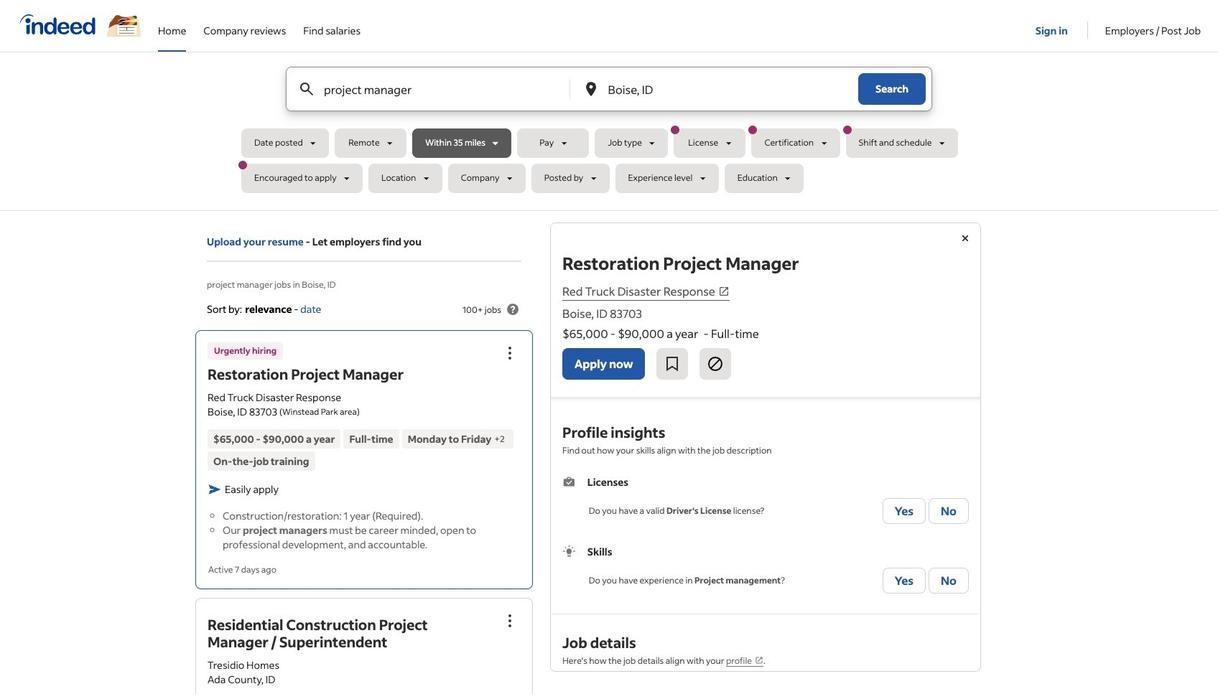 Task type: locate. For each thing, give the bounding box(es) containing it.
None search field
[[239, 67, 977, 199]]

job actions for residential construction project manager / superintendent is collapsed image
[[502, 613, 519, 630]]

job preferences (opens in a new window) image
[[755, 657, 764, 665]]

Edit location text field
[[606, 68, 830, 111]]

skills group
[[563, 545, 970, 597]]

save this job image
[[664, 356, 682, 373]]

licenses group
[[563, 475, 970, 528]]

job actions for restoration project manager is collapsed image
[[502, 345, 519, 362]]

not interested image
[[708, 356, 725, 373]]

celebrating black history month image
[[106, 15, 141, 37]]



Task type: vqa. For each thing, say whether or not it's contained in the screenshot.
Palfinger in Palfinger North America Charlotte, NC 28269
no



Task type: describe. For each thing, give the bounding box(es) containing it.
search: Job title, keywords, or company text field
[[321, 68, 546, 111]]

close job details image
[[957, 230, 975, 247]]

help icon image
[[505, 301, 522, 318]]

red truck disaster response (opens in a new tab) image
[[719, 286, 730, 297]]



